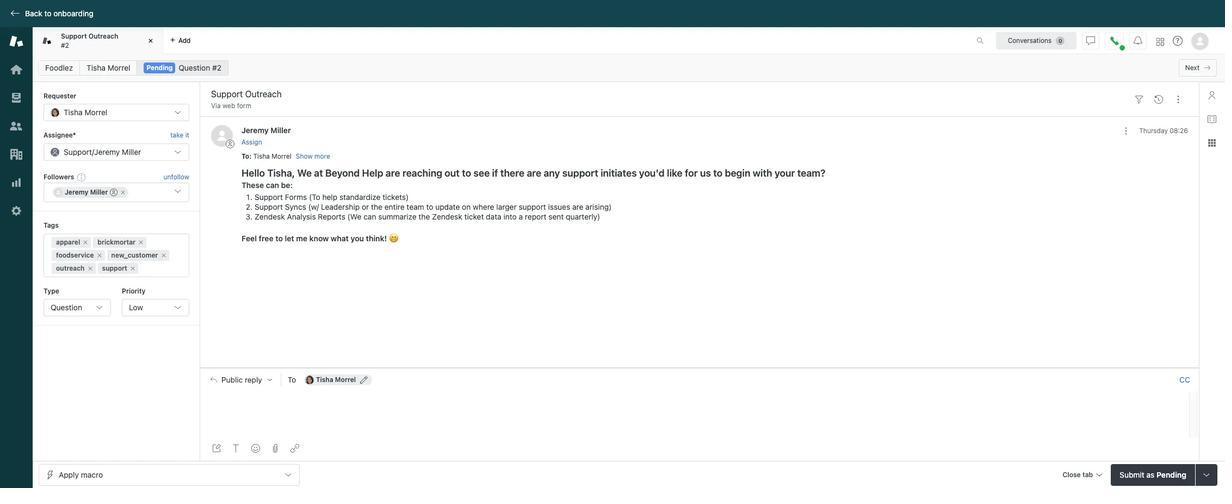 Task type: vqa. For each thing, say whether or not it's contained in the screenshot.
BRAD tab
no



Task type: locate. For each thing, give the bounding box(es) containing it.
back to onboarding
[[25, 9, 93, 18]]

question for question #2
[[179, 63, 210, 72]]

to
[[242, 152, 249, 160], [288, 375, 296, 385]]

your
[[775, 168, 795, 179]]

tisha morrel for requester
[[64, 108, 107, 117]]

#2 up foodlez
[[61, 41, 69, 49]]

#2 inside secondary element
[[212, 63, 221, 72]]

apply macro
[[59, 470, 103, 480]]

you'd
[[639, 168, 665, 179]]

close
[[1063, 471, 1081, 479]]

miller right /
[[122, 147, 141, 157]]

support down new_customer
[[102, 264, 127, 272]]

arising)
[[586, 202, 612, 212]]

tags
[[44, 222, 59, 230]]

morrel up /
[[85, 108, 107, 117]]

tisha,
[[267, 168, 295, 179]]

it
[[185, 131, 189, 140]]

tisha morrel
[[87, 63, 130, 72], [64, 108, 107, 117], [316, 376, 356, 384]]

tisha right moretisha@foodlez.com image
[[316, 376, 333, 384]]

to inside to : tisha morrel show more
[[242, 152, 249, 160]]

support right "any"
[[562, 168, 598, 179]]

0 vertical spatial #2
[[61, 41, 69, 49]]

2 horizontal spatial jeremy
[[242, 126, 269, 135]]

ticket
[[464, 212, 484, 221]]

pending down the close image
[[147, 64, 173, 72]]

submit
[[1120, 470, 1145, 480]]

to right 'us'
[[713, 168, 723, 179]]

type
[[44, 287, 59, 295]]

main element
[[0, 27, 33, 489]]

tisha right the :
[[253, 152, 270, 160]]

0 horizontal spatial jeremy
[[65, 188, 88, 197]]

analysis
[[287, 212, 316, 221]]

jeremy inside the jeremy miller assign
[[242, 126, 269, 135]]

support inside 'support outreach #2'
[[61, 32, 87, 40]]

avatar image
[[211, 125, 233, 147]]

add link (cmd k) image
[[291, 445, 299, 453]]

tickets)
[[383, 193, 409, 202]]

1 vertical spatial miller
[[122, 147, 141, 157]]

pending
[[147, 64, 173, 72], [1157, 470, 1187, 480]]

0 horizontal spatial the
[[371, 202, 382, 212]]

support down onboarding
[[61, 32, 87, 40]]

tisha inside to : tisha morrel show more
[[253, 152, 270, 160]]

feel free to let me know what you think! 😁️
[[242, 234, 399, 243]]

morrel up tisha,
[[272, 152, 292, 160]]

0 vertical spatial remove image
[[120, 189, 126, 196]]

2 vertical spatial remove image
[[129, 265, 136, 272]]

2 horizontal spatial support
[[562, 168, 598, 179]]

add attachment image
[[271, 445, 280, 453]]

0 vertical spatial jeremy
[[242, 126, 269, 135]]

low
[[129, 303, 143, 312]]

remove image right outreach
[[87, 265, 93, 272]]

remove image down brickmortar
[[96, 252, 103, 259]]

(we
[[347, 212, 362, 221]]

can down or on the top left of page
[[364, 212, 376, 221]]

tab
[[1083, 471, 1093, 479]]

tisha morrel link
[[80, 60, 137, 76]]

customer context image
[[1208, 91, 1217, 100]]

report
[[525, 212, 547, 221]]

remove image right user is an agent icon on the left
[[120, 189, 126, 196]]

get started image
[[9, 63, 23, 77]]

events image
[[1155, 95, 1163, 104]]

public reply
[[221, 376, 262, 385]]

tisha morrel down outreach at the left top of the page
[[87, 63, 130, 72]]

be:
[[281, 181, 293, 190]]

add button
[[163, 27, 197, 54]]

requester element
[[44, 104, 189, 122]]

question button
[[44, 299, 111, 317]]

miller inside the jeremy miller assign
[[271, 126, 291, 135]]

support
[[562, 168, 598, 179], [519, 202, 546, 212], [102, 264, 127, 272]]

reporting image
[[9, 176, 23, 190]]

1 horizontal spatial pending
[[1157, 470, 1187, 480]]

#2 up via
[[212, 63, 221, 72]]

hide composer image
[[695, 364, 704, 373]]

support down 'these' at the left top of page
[[255, 193, 283, 202]]

a
[[519, 212, 523, 221]]

to down the assign button
[[242, 152, 249, 160]]

tabs tab list
[[33, 27, 965, 54]]

jeremy inside option
[[65, 188, 88, 197]]

we
[[297, 168, 312, 179]]

support inside assignee* 'element'
[[64, 147, 92, 157]]

1 vertical spatial the
[[419, 212, 430, 221]]

remove image down new_customer
[[129, 265, 136, 272]]

syncs
[[285, 202, 306, 212]]

/
[[92, 147, 94, 157]]

1 horizontal spatial to
[[288, 375, 296, 385]]

with
[[753, 168, 772, 179]]

tisha down 'support outreach #2'
[[87, 63, 106, 72]]

these
[[242, 181, 264, 190]]

2 vertical spatial support
[[102, 264, 127, 272]]

jeremy
[[242, 126, 269, 135], [94, 147, 120, 157], [65, 188, 88, 197]]

displays possible ticket submission types image
[[1202, 471, 1211, 480]]

0 vertical spatial miller
[[271, 126, 291, 135]]

0 horizontal spatial support
[[102, 264, 127, 272]]

0 vertical spatial the
[[371, 202, 382, 212]]

via
[[211, 102, 221, 110]]

pending right the as
[[1157, 470, 1187, 480]]

remove image
[[120, 189, 126, 196], [138, 239, 144, 246], [129, 265, 136, 272]]

Thursday 08:26 text field
[[1139, 127, 1188, 135]]

1 horizontal spatial question
[[179, 63, 210, 72]]

quarterly)
[[566, 212, 600, 221]]

question inside popup button
[[51, 303, 82, 312]]

jeremy miller option
[[53, 187, 129, 198]]

#2 inside 'support outreach #2'
[[61, 41, 69, 49]]

show
[[296, 152, 313, 161]]

take
[[170, 131, 184, 140]]

1 horizontal spatial miller
[[122, 147, 141, 157]]

1 horizontal spatial the
[[419, 212, 430, 221]]

0 vertical spatial to
[[242, 152, 249, 160]]

are right help
[[386, 168, 400, 179]]

2 vertical spatial tisha morrel
[[316, 376, 356, 384]]

feel
[[242, 234, 257, 243]]

hello tisha, we at beyond help are reaching out to see if there are any support initiates you'd like for us to begin with your team? these can be: support forms (to help standardize tickets) support syncs (w/ leadership or the entire team to update on where larger support issues are arising) zendesk analysis reports (we can summarize the zendesk ticket data into a report sent quarterly)
[[242, 168, 826, 221]]

the down team
[[419, 212, 430, 221]]

0 horizontal spatial to
[[242, 152, 249, 160]]

1 vertical spatial #2
[[212, 63, 221, 72]]

0 horizontal spatial question
[[51, 303, 82, 312]]

0 vertical spatial question
[[179, 63, 210, 72]]

views image
[[9, 91, 23, 105]]

2 vertical spatial miller
[[90, 188, 108, 197]]

remove image up new_customer
[[138, 239, 144, 246]]

into
[[504, 212, 517, 221]]

question down "type"
[[51, 303, 82, 312]]

1 vertical spatial jeremy
[[94, 147, 120, 157]]

macro
[[81, 470, 103, 480]]

to
[[44, 9, 51, 18], [462, 168, 471, 179], [713, 168, 723, 179], [426, 202, 433, 212], [275, 234, 283, 243]]

apps image
[[1208, 139, 1217, 147]]

me
[[296, 234, 307, 243]]

1 vertical spatial to
[[288, 375, 296, 385]]

1 vertical spatial remove image
[[138, 239, 144, 246]]

0 horizontal spatial #2
[[61, 41, 69, 49]]

jeremy down "requester" element
[[94, 147, 120, 157]]

form
[[237, 102, 251, 110]]

zendesk down update
[[432, 212, 462, 221]]

think!
[[366, 234, 387, 243]]

take it
[[170, 131, 189, 140]]

0 horizontal spatial zendesk
[[255, 212, 285, 221]]

1 vertical spatial tisha morrel
[[64, 108, 107, 117]]

1 horizontal spatial zendesk
[[432, 212, 462, 221]]

tisha morrel down requester
[[64, 108, 107, 117]]

remove image
[[82, 239, 89, 246], [96, 252, 103, 259], [160, 252, 167, 259], [87, 265, 93, 272]]

zendesk up free
[[255, 212, 285, 221]]

next button
[[1179, 59, 1217, 77]]

assign
[[242, 138, 262, 146]]

show more button
[[296, 152, 330, 162]]

tisha morrel inside "requester" element
[[64, 108, 107, 117]]

jeremy inside assignee* 'element'
[[94, 147, 120, 157]]

user is an agent image
[[110, 189, 118, 197]]

0 horizontal spatial can
[[266, 181, 279, 190]]

draft mode image
[[212, 445, 221, 453]]

data
[[486, 212, 502, 221]]

thursday 08:26
[[1139, 127, 1188, 135]]

miller left user is an agent icon on the left
[[90, 188, 108, 197]]

low button
[[122, 299, 189, 317]]

jeremy down the info on adding followers "icon"
[[65, 188, 88, 197]]

free
[[259, 234, 274, 243]]

0 vertical spatial tisha morrel
[[87, 63, 130, 72]]

close image
[[145, 35, 156, 46]]

knowledge image
[[1208, 115, 1217, 124]]

to for to : tisha morrel show more
[[242, 152, 249, 160]]

tisha down requester
[[64, 108, 83, 117]]

0 vertical spatial pending
[[147, 64, 173, 72]]

1 horizontal spatial remove image
[[129, 265, 136, 272]]

assignee* element
[[44, 144, 189, 161]]

to left moretisha@foodlez.com image
[[288, 375, 296, 385]]

miller for jeremy miller assign
[[271, 126, 291, 135]]

out
[[445, 168, 460, 179]]

help
[[322, 193, 337, 202]]

1 horizontal spatial jeremy
[[94, 147, 120, 157]]

miller up to : tisha morrel show more
[[271, 126, 291, 135]]

can left be:
[[266, 181, 279, 190]]

0 horizontal spatial are
[[386, 168, 400, 179]]

entire
[[385, 202, 405, 212]]

0 vertical spatial can
[[266, 181, 279, 190]]

0 horizontal spatial miller
[[90, 188, 108, 197]]

support down the assignee*
[[64, 147, 92, 157]]

requester
[[44, 92, 76, 100]]

1 horizontal spatial #2
[[212, 63, 221, 72]]

foodservice
[[56, 251, 94, 259]]

1 vertical spatial question
[[51, 303, 82, 312]]

1 zendesk from the left
[[255, 212, 285, 221]]

the right or on the top left of page
[[371, 202, 382, 212]]

tab
[[33, 27, 163, 54]]

summarize
[[378, 212, 417, 221]]

(to
[[309, 193, 320, 202]]

edit user image
[[360, 376, 368, 384]]

zendesk support image
[[9, 34, 23, 48]]

begin
[[725, 168, 751, 179]]

remove image for new_customer
[[160, 252, 167, 259]]

morrel down outreach at the left top of the page
[[108, 63, 130, 72]]

miller inside option
[[90, 188, 108, 197]]

secondary element
[[33, 57, 1225, 79]]

beyond
[[325, 168, 360, 179]]

2 horizontal spatial remove image
[[138, 239, 144, 246]]

are up the quarterly)
[[572, 202, 583, 212]]

question down the add
[[179, 63, 210, 72]]

0 horizontal spatial pending
[[147, 64, 173, 72]]

conversations button
[[996, 32, 1077, 49]]

1 horizontal spatial can
[[364, 212, 376, 221]]

support up report
[[519, 202, 546, 212]]

get help image
[[1173, 36, 1183, 46]]

assignee*
[[44, 131, 76, 140]]

customers image
[[9, 119, 23, 133]]

Subject field
[[209, 88, 1127, 101]]

morrel inside secondary element
[[108, 63, 130, 72]]

remove image for foodservice
[[96, 252, 103, 259]]

are left "any"
[[527, 168, 541, 179]]

or
[[362, 202, 369, 212]]

millerjeremy500@gmail.com image
[[54, 188, 63, 197]]

2 horizontal spatial miller
[[271, 126, 291, 135]]

next
[[1186, 64, 1200, 72]]

support
[[61, 32, 87, 40], [64, 147, 92, 157], [255, 193, 283, 202], [255, 202, 283, 212]]

admin image
[[9, 204, 23, 218]]

remove image right new_customer
[[160, 252, 167, 259]]

can
[[266, 181, 279, 190], [364, 212, 376, 221]]

public reply button
[[201, 369, 281, 392]]

remove image up 'foodservice'
[[82, 239, 89, 246]]

2 vertical spatial jeremy
[[65, 188, 88, 197]]

support left syncs
[[255, 202, 283, 212]]

2 horizontal spatial are
[[572, 202, 583, 212]]

sent
[[549, 212, 564, 221]]

tisha morrel right moretisha@foodlez.com image
[[316, 376, 356, 384]]

question inside secondary element
[[179, 63, 210, 72]]

(w/
[[308, 202, 319, 212]]

1 horizontal spatial support
[[519, 202, 546, 212]]

jeremy up assign
[[242, 126, 269, 135]]

tisha morrel for to
[[316, 376, 356, 384]]

jeremy for jeremy miller assign
[[242, 126, 269, 135]]

outreach
[[56, 264, 85, 272]]



Task type: describe. For each thing, give the bounding box(es) containing it.
public
[[221, 376, 243, 385]]

on
[[462, 202, 471, 212]]

hello
[[242, 168, 265, 179]]

help
[[362, 168, 383, 179]]

reaching
[[403, 168, 442, 179]]

to right back
[[44, 9, 51, 18]]

support outreach #2
[[61, 32, 118, 49]]

issues
[[548, 202, 570, 212]]

apply
[[59, 470, 79, 480]]

to : tisha morrel show more
[[242, 152, 330, 161]]

see
[[474, 168, 490, 179]]

initiates
[[601, 168, 637, 179]]

1 vertical spatial support
[[519, 202, 546, 212]]

1 vertical spatial pending
[[1157, 470, 1187, 480]]

ticket actions image
[[1174, 95, 1183, 104]]

miller inside assignee* 'element'
[[122, 147, 141, 157]]

notifications image
[[1134, 36, 1143, 45]]

onboarding
[[53, 9, 93, 18]]

morrel inside "requester" element
[[85, 108, 107, 117]]

jeremy miller
[[65, 188, 108, 197]]

to right 'out'
[[462, 168, 471, 179]]

remove image for apparel
[[82, 239, 89, 246]]

know
[[309, 234, 329, 243]]

more
[[315, 152, 330, 161]]

to right team
[[426, 202, 433, 212]]

1 horizontal spatial are
[[527, 168, 541, 179]]

morrel inside to : tisha morrel show more
[[272, 152, 292, 160]]

close tab
[[1063, 471, 1093, 479]]

conversations
[[1008, 36, 1052, 44]]

support / jeremy miller
[[64, 147, 141, 157]]

outreach
[[89, 32, 118, 40]]

at
[[314, 168, 323, 179]]

1 vertical spatial can
[[364, 212, 376, 221]]

new_customer
[[111, 251, 158, 259]]

via web form
[[211, 102, 251, 110]]

0 horizontal spatial remove image
[[120, 189, 126, 196]]

tisha inside tisha morrel link
[[87, 63, 106, 72]]

foodlez link
[[38, 60, 80, 76]]

if
[[492, 168, 498, 179]]

forms
[[285, 193, 307, 202]]

moretisha@foodlez.com image
[[305, 376, 314, 385]]

unfollow
[[164, 173, 189, 181]]

followers
[[44, 173, 74, 181]]

thursday
[[1139, 127, 1168, 135]]

foodlez
[[45, 63, 73, 72]]

web
[[223, 102, 235, 110]]

0 vertical spatial support
[[562, 168, 598, 179]]

question #2
[[179, 63, 221, 72]]

there
[[500, 168, 525, 179]]

followers element
[[44, 183, 189, 203]]

morrel left "edit user" "icon"
[[335, 376, 356, 384]]

zendesk image
[[0, 488, 33, 489]]

to for to
[[288, 375, 296, 385]]

where
[[473, 202, 494, 212]]

priority
[[122, 287, 145, 295]]

as
[[1147, 470, 1155, 480]]

question for question
[[51, 303, 82, 312]]

pending inside secondary element
[[147, 64, 173, 72]]

let
[[285, 234, 294, 243]]

brickmortar
[[98, 238, 136, 246]]

miller for jeremy miller
[[90, 188, 108, 197]]

tisha morrel inside secondary element
[[87, 63, 130, 72]]

for
[[685, 168, 698, 179]]

format text image
[[232, 445, 240, 453]]

:
[[249, 152, 252, 160]]

assign button
[[242, 138, 262, 147]]

remove image for support
[[129, 265, 136, 272]]

2 zendesk from the left
[[432, 212, 462, 221]]

to left let
[[275, 234, 283, 243]]

additional actions image
[[1122, 127, 1131, 135]]

jeremy for jeremy miller
[[65, 188, 88, 197]]

add
[[178, 36, 191, 44]]

you
[[351, 234, 364, 243]]

insert emojis image
[[251, 445, 260, 453]]

jeremy miller link
[[242, 126, 291, 135]]

like
[[667, 168, 683, 179]]

team?
[[798, 168, 826, 179]]

organizations image
[[9, 147, 23, 162]]

zendesk products image
[[1157, 38, 1164, 45]]

info on adding followers image
[[77, 173, 86, 182]]

filter image
[[1135, 95, 1144, 104]]

😁️
[[389, 234, 399, 243]]

team
[[407, 202, 424, 212]]

tisha inside "requester" element
[[64, 108, 83, 117]]

tab containing support outreach
[[33, 27, 163, 54]]

what
[[331, 234, 349, 243]]

button displays agent's chat status as invisible. image
[[1087, 36, 1095, 45]]

us
[[700, 168, 711, 179]]

take it button
[[170, 130, 189, 141]]

any
[[544, 168, 560, 179]]

update
[[435, 202, 460, 212]]

back
[[25, 9, 42, 18]]

unfollow button
[[164, 172, 189, 182]]

remove image for brickmortar
[[138, 239, 144, 246]]

close tab button
[[1058, 464, 1107, 488]]

reports
[[318, 212, 345, 221]]

remove image for outreach
[[87, 265, 93, 272]]



